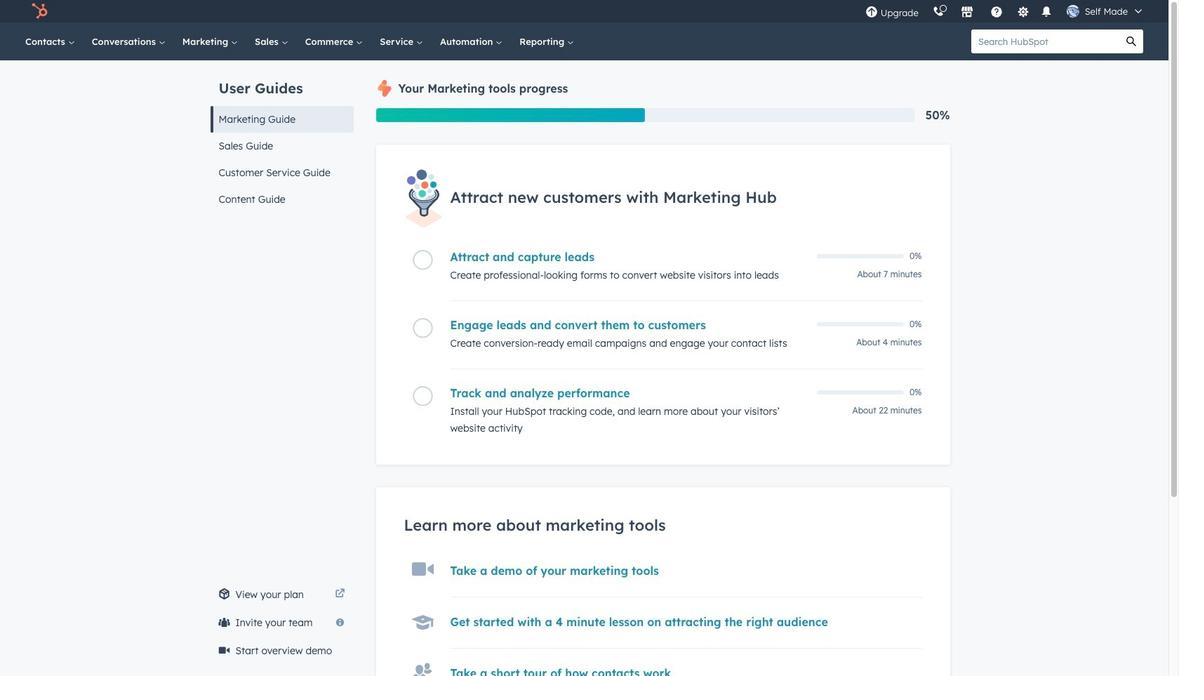 Task type: vqa. For each thing, say whether or not it's contained in the screenshot.
makes
no



Task type: describe. For each thing, give the bounding box(es) containing it.
1 link opens in a new window image from the top
[[335, 586, 345, 603]]

2 link opens in a new window image from the top
[[335, 589, 345, 600]]

user guides element
[[210, 60, 354, 213]]

Search HubSpot search field
[[972, 29, 1120, 53]]



Task type: locate. For each thing, give the bounding box(es) containing it.
marketplaces image
[[961, 6, 974, 19]]

progress bar
[[376, 108, 646, 122]]

menu
[[859, 0, 1153, 22]]

ruby anderson image
[[1067, 5, 1080, 18]]

link opens in a new window image
[[335, 586, 345, 603], [335, 589, 345, 600]]



